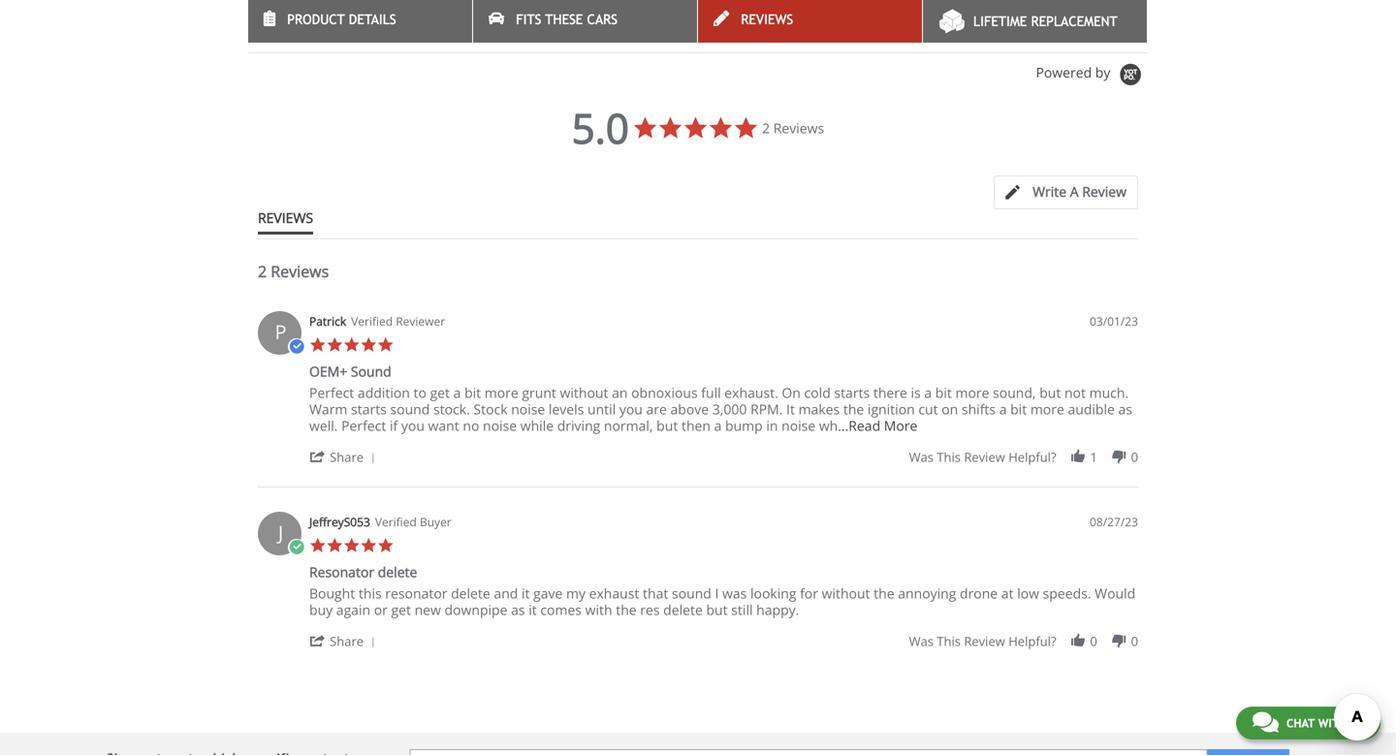Task type: describe. For each thing, give the bounding box(es) containing it.
star image down patrick verified reviewer
[[360, 337, 377, 354]]

looking
[[750, 584, 796, 603]]

p
[[275, 319, 286, 345]]

product details link
[[248, 0, 472, 43]]

bump
[[725, 417, 763, 435]]

want
[[428, 417, 459, 435]]

03/01/23
[[1090, 313, 1138, 329]]

j
[[278, 519, 283, 546]]

stock
[[474, 400, 508, 419]]

perfect addition to get a bit more grunt without an obnoxious full exhaust. on cold starts there is a bit more sound, but not much. warm starts sound stock. stock noise levels until you are above 3,000 rpm. it makes the ignition cut on shifts a bit more audible as well. perfect if you want no noise while driving normal, but then a bump in noise wh
[[309, 384, 1132, 435]]

2 horizontal spatial bit
[[1010, 400, 1027, 419]]

reviews link
[[698, 0, 922, 43]]

1 vertical spatial 2
[[258, 261, 267, 282]]

sound inside resonator delete bought this resonator delete and it gave my exhaust that sound i was looking for without the annoying drone at low speeds. would buy again or get new downpipe as it comes with the res delete but still happy.
[[672, 584, 711, 603]]

a right then
[[714, 417, 722, 435]]

0 horizontal spatial the
[[616, 601, 637, 619]]

this inside resonator delete bought this resonator delete and it gave my exhaust that sound i was looking for without the annoying drone at low speeds. would buy again or get new downpipe as it comes with the res delete but still happy.
[[359, 584, 382, 603]]

0 horizontal spatial delete
[[378, 563, 417, 581]]

write a review button
[[994, 176, 1138, 210]]

star image up oem+ sound
[[343, 337, 360, 354]]

oem+ sound heading
[[309, 362, 391, 385]]

with inside resonator delete bought this resonator delete and it gave my exhaust that sound i was looking for without the annoying drone at low speeds. would buy again or get new downpipe as it comes with the res delete but still happy.
[[585, 601, 612, 619]]

makes
[[798, 400, 840, 419]]

group for j
[[909, 633, 1138, 650]]

1 vertical spatial but
[[657, 417, 678, 435]]

verified buyer heading
[[375, 514, 452, 530]]

happy.
[[756, 601, 799, 619]]

review for j
[[964, 633, 1005, 650]]

much.
[[1089, 384, 1129, 402]]

product details
[[287, 12, 396, 27]]

1 vertical spatial perfect
[[341, 417, 386, 435]]

my
[[566, 584, 586, 603]]

share button for j
[[309, 632, 382, 650]]

a
[[1070, 182, 1079, 201]]

driving
[[557, 417, 600, 435]]

as inside resonator delete bought this resonator delete and it gave my exhaust that sound i was looking for without the annoying drone at low speeds. would buy again or get new downpipe as it comes with the res delete but still happy.
[[511, 601, 525, 619]]

was for p
[[909, 449, 934, 466]]

normal,
[[604, 417, 653, 435]]

share for j
[[330, 633, 364, 650]]

on
[[942, 400, 958, 419]]

sound,
[[993, 384, 1036, 402]]

comes
[[540, 601, 582, 619]]

star image down jeffreys053 verified buyer
[[377, 537, 394, 554]]

gave
[[533, 584, 563, 603]]

3,000
[[712, 400, 747, 419]]

then
[[682, 417, 711, 435]]

ignition
[[868, 400, 915, 419]]

chat with us
[[1286, 716, 1364, 730]]

details
[[349, 12, 396, 27]]

chat
[[1286, 716, 1315, 730]]

while
[[520, 417, 554, 435]]

powered by link
[[1036, 63, 1148, 87]]

this for j
[[937, 633, 961, 650]]

these
[[545, 12, 583, 27]]

share for p
[[330, 449, 364, 466]]

verified reviewer heading
[[351, 313, 445, 330]]

sound
[[351, 362, 391, 381]]

write no frame image
[[1005, 185, 1030, 200]]

1 horizontal spatial 2
[[762, 119, 770, 137]]

levels
[[549, 400, 584, 419]]

powered by
[[1036, 63, 1114, 81]]

get inside resonator delete bought this resonator delete and it gave my exhaust that sound i was looking for without the annoying drone at low speeds. would buy again or get new downpipe as it comes with the res delete but still happy.
[[391, 601, 411, 619]]

or
[[374, 601, 388, 619]]

buy
[[309, 601, 333, 619]]

grunt
[[522, 384, 556, 402]]

seperator image for p
[[367, 453, 379, 465]]

more
[[884, 417, 917, 435]]

product
[[287, 12, 345, 27]]

1 horizontal spatial you
[[619, 400, 643, 419]]

addition
[[358, 384, 410, 402]]

5.0 star rating element
[[572, 100, 629, 156]]

that
[[643, 584, 668, 603]]

vote up review by patrick on  1 mar 2023 image
[[1070, 449, 1087, 466]]

was this review helpful? for j
[[909, 633, 1056, 650]]

new
[[415, 601, 441, 619]]

would
[[1095, 584, 1135, 603]]

no
[[463, 417, 479, 435]]

rpm.
[[750, 400, 783, 419]]

patrick verified reviewer
[[309, 313, 445, 329]]

2 horizontal spatial the
[[874, 584, 894, 603]]

vote up review by jeffreys053 on 27 aug 2023 image
[[1070, 633, 1087, 650]]

obnoxious
[[631, 384, 698, 402]]

verified for p
[[351, 313, 393, 329]]

2 horizontal spatial delete
[[663, 601, 703, 619]]

helpful? for p
[[1008, 449, 1056, 466]]

i
[[715, 584, 719, 603]]

is
[[911, 384, 921, 402]]

tab panel containing p
[[248, 302, 1148, 671]]

and
[[494, 584, 518, 603]]

write
[[1033, 182, 1067, 201]]

vote down review by jeffreys053 on 27 aug 2023 image
[[1110, 633, 1127, 650]]

chat with us link
[[1236, 707, 1381, 740]]

was
[[722, 584, 747, 603]]

resonator delete bought this resonator delete and it gave my exhaust that sound i was looking for without the annoying drone at low speeds. would buy again or get new downpipe as it comes with the res delete but still happy.
[[309, 563, 1135, 619]]

cars
[[587, 12, 618, 27]]

oem+ sound
[[309, 362, 391, 381]]

write a review
[[1033, 182, 1127, 201]]

an
[[612, 384, 628, 402]]

...read more button
[[838, 417, 917, 435]]

drone
[[960, 584, 998, 603]]

buyer
[[420, 514, 452, 530]]

without inside perfect addition to get a bit more grunt without an obnoxious full exhaust. on cold starts there is a bit more sound, but not much. warm starts sound stock. stock noise levels until you are above 3,000 rpm. it makes the ignition cut on shifts a bit more audible as well. perfect if you want no noise while driving normal, but then a bump in noise wh
[[560, 384, 608, 402]]

fits
[[516, 12, 541, 27]]

jeffreys053
[[309, 514, 370, 530]]

0 for p
[[1131, 449, 1138, 466]]

a right shifts on the bottom right of page
[[999, 400, 1007, 419]]

it
[[786, 400, 795, 419]]

jeffreys053 verified buyer
[[309, 514, 452, 530]]

a up want
[[453, 384, 461, 402]]

above
[[670, 400, 709, 419]]

without inside resonator delete bought this resonator delete and it gave my exhaust that sound i was looking for without the annoying drone at low speeds. would buy again or get new downpipe as it comes with the res delete but still happy.
[[822, 584, 870, 603]]

until
[[588, 400, 616, 419]]

comments image
[[1252, 711, 1279, 734]]

the inside perfect addition to get a bit more grunt without an obnoxious full exhaust. on cold starts there is a bit more sound, but not much. warm starts sound stock. stock noise levels until you are above 3,000 rpm. it makes the ignition cut on shifts a bit more audible as well. perfect if you want no noise while driving normal, but then a bump in noise wh
[[843, 400, 864, 419]]

...read
[[838, 417, 880, 435]]

exhaust
[[589, 584, 639, 603]]

circle checkmark image
[[288, 539, 305, 556]]



Task type: vqa. For each thing, say whether or not it's contained in the screenshot.
second helpful? from the top
yes



Task type: locate. For each thing, give the bounding box(es) containing it.
was for j
[[909, 633, 934, 650]]

resonator
[[385, 584, 447, 603]]

this down resonator
[[359, 584, 382, 603]]

2 was from the top
[[909, 633, 934, 650]]

lifetime replacement link
[[923, 0, 1147, 43]]

bought
[[309, 584, 355, 603]]

to
[[414, 384, 427, 402]]

perfect left if
[[341, 417, 386, 435]]

0 horizontal spatial as
[[511, 601, 525, 619]]

there
[[873, 384, 907, 402]]

1 share button from the top
[[309, 448, 382, 466]]

1 share from the top
[[330, 449, 364, 466]]

without right the for
[[822, 584, 870, 603]]

review for p
[[964, 449, 1005, 466]]

was this review helpful?
[[909, 449, 1056, 466], [909, 633, 1056, 650]]

exhaust.
[[724, 384, 778, 402]]

was
[[909, 449, 934, 466], [909, 633, 934, 650]]

0 vertical spatial verified
[[351, 313, 393, 329]]

but inside resonator delete bought this resonator delete and it gave my exhaust that sound i was looking for without the annoying drone at low speeds. would buy again or get new downpipe as it comes with the res delete but still happy.
[[706, 601, 728, 619]]

was this review helpful? down shifts on the bottom right of page
[[909, 449, 1056, 466]]

was down annoying on the right of page
[[909, 633, 934, 650]]

the left annoying on the right of page
[[874, 584, 894, 603]]

1 share image from the top
[[309, 449, 326, 466]]

1 horizontal spatial starts
[[834, 384, 870, 402]]

wh
[[819, 417, 838, 435]]

0 horizontal spatial you
[[401, 417, 425, 435]]

1 vertical spatial sound
[[672, 584, 711, 603]]

you
[[619, 400, 643, 419], [401, 417, 425, 435]]

0 horizontal spatial get
[[391, 601, 411, 619]]

noise
[[511, 400, 545, 419], [483, 417, 517, 435], [782, 417, 816, 435]]

it
[[522, 584, 530, 603], [529, 601, 537, 619]]

with right comes
[[585, 601, 612, 619]]

reviewer
[[396, 313, 445, 329]]

1 horizontal spatial get
[[430, 384, 450, 402]]

2 vertical spatial but
[[706, 601, 728, 619]]

0 vertical spatial but
[[1039, 384, 1061, 402]]

0 vertical spatial perfect
[[309, 384, 354, 402]]

star image
[[309, 337, 326, 354], [326, 337, 343, 354], [377, 337, 394, 354], [309, 537, 326, 554], [326, 537, 343, 554], [343, 537, 360, 554], [360, 537, 377, 554]]

1 seperator image from the top
[[367, 453, 379, 465]]

bit right shifts on the bottom right of page
[[1010, 400, 1027, 419]]

without
[[560, 384, 608, 402], [822, 584, 870, 603]]

0 vertical spatial sound
[[390, 400, 430, 419]]

2 reviews
[[762, 119, 824, 137], [258, 261, 329, 282]]

5.0
[[572, 100, 629, 156]]

group down "sound,"
[[909, 449, 1138, 466]]

2 seperator image from the top
[[367, 637, 379, 649]]

review date 08/27/23 element
[[1090, 514, 1138, 530]]

us
[[1350, 716, 1364, 730]]

0 vertical spatial group
[[909, 449, 1138, 466]]

the left res at the left of page
[[616, 601, 637, 619]]

1 horizontal spatial but
[[706, 601, 728, 619]]

stock.
[[433, 400, 470, 419]]

on
[[782, 384, 801, 402]]

still
[[731, 601, 753, 619]]

starts up "...read"
[[834, 384, 870, 402]]

but left still
[[706, 601, 728, 619]]

0 horizontal spatial 2 reviews
[[258, 261, 329, 282]]

2 helpful? from the top
[[1008, 633, 1056, 650]]

the right wh at bottom
[[843, 400, 864, 419]]

fits these cars
[[516, 12, 618, 27]]

group down the low
[[909, 633, 1138, 650]]

sound
[[390, 400, 430, 419], [672, 584, 711, 603]]

resonator delete heading
[[309, 563, 417, 585]]

1 horizontal spatial as
[[1118, 400, 1132, 419]]

0 vertical spatial share image
[[309, 449, 326, 466]]

seperator image for j
[[367, 637, 379, 649]]

2 share button from the top
[[309, 632, 382, 650]]

...read more
[[838, 417, 917, 435]]

1 vertical spatial as
[[511, 601, 525, 619]]

as right audible
[[1118, 400, 1132, 419]]

0 horizontal spatial sound
[[390, 400, 430, 419]]

noise right stock
[[511, 400, 545, 419]]

more left not
[[1030, 400, 1064, 419]]

1 vertical spatial this
[[359, 584, 382, 603]]

0 vertical spatial was
[[909, 449, 934, 466]]

res
[[640, 601, 660, 619]]

fits these cars link
[[473, 0, 697, 43]]

circle checkmark image
[[288, 339, 305, 355]]

1 vertical spatial without
[[822, 584, 870, 603]]

2 review from the top
[[964, 633, 1005, 650]]

verified for j
[[375, 514, 417, 530]]

verified left buyer
[[375, 514, 417, 530]]

0 right the vote down review by patrick on  1 mar 2023 icon
[[1131, 449, 1138, 466]]

1 group from the top
[[909, 449, 1138, 466]]

this down annoying on the right of page
[[937, 633, 961, 650]]

0 vertical spatial share button
[[309, 448, 382, 466]]

0 horizontal spatial more
[[485, 384, 518, 402]]

if
[[390, 417, 398, 435]]

more left "sound,"
[[955, 384, 989, 402]]

this down on
[[937, 449, 961, 466]]

review down shifts on the bottom right of page
[[964, 449, 1005, 466]]

review down "drone"
[[964, 633, 1005, 650]]

1
[[1090, 449, 1097, 466]]

full
[[701, 384, 721, 402]]

0 vertical spatial share
[[330, 449, 364, 466]]

1 vertical spatial share
[[330, 633, 364, 650]]

bit
[[464, 384, 481, 402], [935, 384, 952, 402], [1010, 400, 1027, 419]]

1 horizontal spatial more
[[955, 384, 989, 402]]

2 was this review helpful? from the top
[[909, 633, 1056, 650]]

reviews
[[258, 209, 313, 227]]

get right or
[[391, 601, 411, 619]]

2 group from the top
[[909, 633, 1138, 650]]

Email email field
[[410, 750, 1207, 755]]

1 vertical spatial group
[[909, 633, 1138, 650]]

delete up resonator
[[378, 563, 417, 581]]

1 vertical spatial share button
[[309, 632, 382, 650]]

starts left if
[[351, 400, 387, 419]]

share image down well.
[[309, 449, 326, 466]]

not
[[1064, 384, 1086, 402]]

powered
[[1036, 63, 1092, 81]]

share down well.
[[330, 449, 364, 466]]

you right if
[[401, 417, 425, 435]]

0 vertical spatial this
[[937, 449, 961, 466]]

star image
[[343, 337, 360, 354], [360, 337, 377, 354], [377, 537, 394, 554]]

well.
[[309, 417, 338, 435]]

resonator
[[309, 563, 374, 581]]

share button
[[309, 448, 382, 466], [309, 632, 382, 650]]

it left comes
[[529, 601, 537, 619]]

share image down buy
[[309, 633, 326, 650]]

1 vertical spatial get
[[391, 601, 411, 619]]

audible
[[1068, 400, 1115, 419]]

tab panel
[[248, 302, 1148, 671]]

helpful? for j
[[1008, 633, 1056, 650]]

more
[[485, 384, 518, 402], [955, 384, 989, 402], [1030, 400, 1064, 419]]

1 vertical spatial helpful?
[[1008, 633, 1056, 650]]

share button down well.
[[309, 448, 382, 466]]

1 horizontal spatial the
[[843, 400, 864, 419]]

this for p
[[937, 449, 961, 466]]

as left gave
[[511, 601, 525, 619]]

0 vertical spatial 2 reviews
[[762, 119, 824, 137]]

0 vertical spatial 2
[[762, 119, 770, 137]]

0 vertical spatial seperator image
[[367, 453, 379, 465]]

sound left stock.
[[390, 400, 430, 419]]

group for p
[[909, 449, 1138, 466]]

1 horizontal spatial with
[[1318, 716, 1347, 730]]

lifetime replacement
[[973, 14, 1118, 29]]

downpipe
[[445, 601, 508, 619]]

0 horizontal spatial starts
[[351, 400, 387, 419]]

0 for j
[[1131, 633, 1138, 650]]

1 vertical spatial seperator image
[[367, 637, 379, 649]]

helpful? left vote up review by jeffreys053 on 27 aug 2023 image on the right bottom of the page
[[1008, 633, 1056, 650]]

review date 03/01/23 element
[[1090, 313, 1138, 330]]

get inside perfect addition to get a bit more grunt without an obnoxious full exhaust. on cold starts there is a bit more sound, but not much. warm starts sound stock. stock noise levels until you are above 3,000 rpm. it makes the ignition cut on shifts a bit more audible as well. perfect if you want no noise while driving normal, but then a bump in noise wh
[[430, 384, 450, 402]]

delete left and
[[451, 584, 490, 603]]

0 vertical spatial review
[[964, 449, 1005, 466]]

share down again
[[330, 633, 364, 650]]

2
[[762, 119, 770, 137], [258, 261, 267, 282]]

2 horizontal spatial but
[[1039, 384, 1061, 402]]

you left are
[[619, 400, 643, 419]]

0 horizontal spatial 2
[[258, 261, 267, 282]]

annoying
[[898, 584, 956, 603]]

but left not
[[1039, 384, 1061, 402]]

at
[[1001, 584, 1014, 603]]

sound left the i
[[672, 584, 711, 603]]

noise right in
[[782, 417, 816, 435]]

was this review helpful? down "drone"
[[909, 633, 1056, 650]]

as inside perfect addition to get a bit more grunt without an obnoxious full exhaust. on cold starts there is a bit more sound, but not much. warm starts sound stock. stock noise levels until you are above 3,000 rpm. it makes the ignition cut on shifts a bit more audible as well. perfect if you want no noise while driving normal, but then a bump in noise wh
[[1118, 400, 1132, 419]]

reviews
[[741, 12, 793, 27], [248, 15, 322, 37], [773, 119, 824, 137], [271, 261, 329, 282]]

more left grunt
[[485, 384, 518, 402]]

0 vertical spatial with
[[585, 601, 612, 619]]

but left then
[[657, 417, 678, 435]]

starts
[[834, 384, 870, 402], [351, 400, 387, 419]]

1 vertical spatial was
[[909, 633, 934, 650]]

1 review from the top
[[964, 449, 1005, 466]]

0 vertical spatial get
[[430, 384, 450, 402]]

cut
[[918, 400, 938, 419]]

0 horizontal spatial bit
[[464, 384, 481, 402]]

speeds.
[[1043, 584, 1091, 603]]

seperator image up jeffreys053 verified buyer
[[367, 453, 379, 465]]

verified right patrick
[[351, 313, 393, 329]]

1 helpful? from the top
[[1008, 449, 1056, 466]]

1 vertical spatial verified
[[375, 514, 417, 530]]

1 horizontal spatial sound
[[672, 584, 711, 603]]

0 right vote up review by jeffreys053 on 27 aug 2023 image on the right bottom of the page
[[1090, 633, 1097, 650]]

08/27/23
[[1090, 514, 1138, 530]]

are
[[646, 400, 667, 419]]

0 vertical spatial helpful?
[[1008, 449, 1056, 466]]

noise right "no"
[[483, 417, 517, 435]]

0 vertical spatial was this review helpful?
[[909, 449, 1056, 466]]

by
[[1095, 63, 1110, 81]]

delete
[[378, 563, 417, 581], [451, 584, 490, 603], [663, 601, 703, 619]]

cold
[[804, 384, 831, 402]]

it right and
[[522, 584, 530, 603]]

with left the us
[[1318, 716, 1347, 730]]

0 horizontal spatial without
[[560, 384, 608, 402]]

share button down again
[[309, 632, 382, 650]]

share
[[330, 449, 364, 466], [330, 633, 364, 650]]

this
[[937, 449, 961, 466], [359, 584, 382, 603], [937, 633, 961, 650]]

get right to
[[430, 384, 450, 402]]

without up the driving
[[560, 384, 608, 402]]

1 was from the top
[[909, 449, 934, 466]]

sound inside perfect addition to get a bit more grunt without an obnoxious full exhaust. on cold starts there is a bit more sound, but not much. warm starts sound stock. stock noise levels until you are above 3,000 rpm. it makes the ignition cut on shifts a bit more audible as well. perfect if you want no noise while driving normal, but then a bump in noise wh
[[390, 400, 430, 419]]

1 vertical spatial share image
[[309, 633, 326, 650]]

1 vertical spatial was this review helpful?
[[909, 633, 1056, 650]]

2 horizontal spatial more
[[1030, 400, 1064, 419]]

was down more
[[909, 449, 934, 466]]

a right is
[[924, 384, 932, 402]]

patrick
[[309, 313, 346, 329]]

in
[[766, 417, 778, 435]]

0 vertical spatial as
[[1118, 400, 1132, 419]]

oem+
[[309, 362, 347, 381]]

2 vertical spatial this
[[937, 633, 961, 650]]

share image for j
[[309, 633, 326, 650]]

1 horizontal spatial without
[[822, 584, 870, 603]]

0 vertical spatial without
[[560, 384, 608, 402]]

0 right vote down review by jeffreys053 on 27 aug 2023 icon at the bottom right
[[1131, 633, 1138, 650]]

again
[[336, 601, 370, 619]]

perfect down oem+
[[309, 384, 354, 402]]

seperator image
[[367, 453, 379, 465], [367, 637, 379, 649]]

bit up "no"
[[464, 384, 481, 402]]

replacement
[[1031, 14, 1118, 29]]

helpful? left vote up review by patrick on  1 mar 2023 icon
[[1008, 449, 1056, 466]]

was this review helpful? for p
[[909, 449, 1056, 466]]

1 horizontal spatial bit
[[935, 384, 952, 402]]

vote down review by patrick on  1 mar 2023 image
[[1110, 449, 1127, 466]]

with
[[585, 601, 612, 619], [1318, 716, 1347, 730]]

0 horizontal spatial with
[[585, 601, 612, 619]]

1 was this review helpful? from the top
[[909, 449, 1056, 466]]

delete right res at the left of page
[[663, 601, 703, 619]]

share image for p
[[309, 449, 326, 466]]

share button for p
[[309, 448, 382, 466]]

1 horizontal spatial delete
[[451, 584, 490, 603]]

group
[[909, 449, 1138, 466], [909, 633, 1138, 650]]

2 share from the top
[[330, 633, 364, 650]]

2 share image from the top
[[309, 633, 326, 650]]

seperator image down or
[[367, 637, 379, 649]]

1 vertical spatial 2 reviews
[[258, 261, 329, 282]]

1 horizontal spatial 2 reviews
[[762, 119, 824, 137]]

share image
[[309, 449, 326, 466], [309, 633, 326, 650]]

as
[[1118, 400, 1132, 419], [511, 601, 525, 619]]

lifetime
[[973, 14, 1027, 29]]

1 vertical spatial with
[[1318, 716, 1347, 730]]

bit right is
[[935, 384, 952, 402]]

0 horizontal spatial but
[[657, 417, 678, 435]]

1 vertical spatial review
[[964, 633, 1005, 650]]



